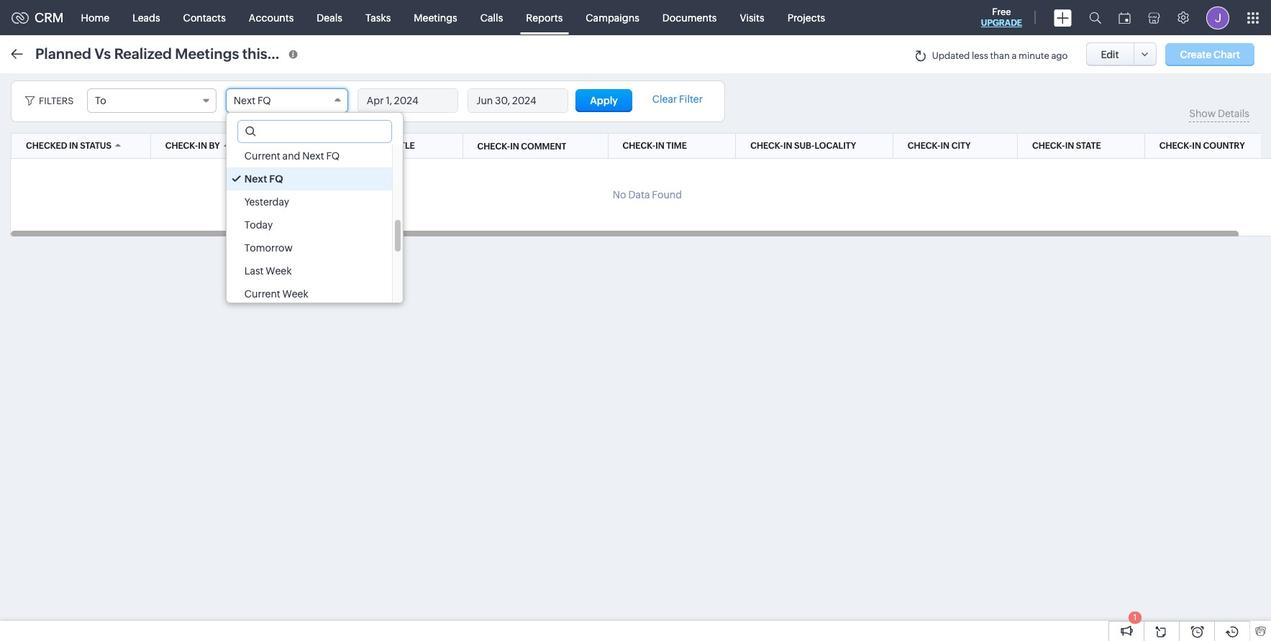 Task type: vqa. For each thing, say whether or not it's contained in the screenshot.
size icon
no



Task type: locate. For each thing, give the bounding box(es) containing it.
None text field
[[238, 121, 391, 142]]

current and next fq option
[[227, 145, 392, 168]]

1 current from the top
[[244, 150, 280, 162]]

5 check- from the left
[[1032, 141, 1065, 151]]

0 vertical spatial next
[[302, 150, 324, 162]]

7 check- from the left
[[477, 141, 510, 151]]

0 horizontal spatial fq
[[269, 173, 283, 185]]

next up the 'yesterday'
[[244, 173, 267, 185]]

title
[[393, 141, 415, 151]]

check- left city
[[908, 141, 941, 151]]

8 in from the left
[[510, 141, 519, 151]]

7 in from the left
[[1192, 141, 1201, 151]]

create
[[1180, 49, 1212, 60]]

edit
[[1101, 49, 1119, 60]]

tasks link
[[354, 0, 402, 35]]

3 check- from the left
[[751, 141, 783, 151]]

1 horizontal spatial mmm d, yyyy text field
[[468, 89, 567, 112]]

0 horizontal spatial next
[[244, 173, 267, 185]]

projects link
[[776, 0, 837, 35]]

next
[[302, 150, 324, 162], [244, 173, 267, 185]]

week for last week
[[266, 265, 292, 277]]

2 current from the top
[[244, 288, 280, 300]]

week
[[266, 265, 292, 277], [282, 288, 308, 300]]

campaigns
[[586, 12, 639, 23]]

check- left sub-
[[751, 141, 783, 151]]

edit button
[[1086, 42, 1134, 66]]

current for current week
[[244, 288, 280, 300]]

fq up next fq option
[[326, 150, 340, 162]]

4 in from the left
[[783, 141, 792, 151]]

meetings down contacts
[[175, 45, 239, 62]]

0 vertical spatial week
[[266, 265, 292, 277]]

1 horizontal spatial fq
[[326, 150, 340, 162]]

comment
[[521, 141, 566, 151]]

current down last week
[[244, 288, 280, 300]]

3 in from the left
[[656, 141, 665, 151]]

1 vertical spatial fq
[[269, 173, 283, 185]]

1 vertical spatial week
[[282, 288, 308, 300]]

4 check- from the left
[[908, 141, 941, 151]]

realized
[[114, 45, 172, 62]]

in left city
[[941, 141, 950, 151]]

1 horizontal spatial meetings
[[414, 12, 457, 23]]

in left status
[[69, 141, 78, 151]]

6 in from the left
[[1065, 141, 1074, 151]]

current up next fq
[[244, 150, 280, 162]]

0 horizontal spatial mmm d, yyyy text field
[[358, 89, 457, 112]]

free
[[992, 6, 1011, 17]]

check- left by
[[165, 141, 198, 151]]

mmm d, yyyy text field up check-in comment
[[468, 89, 567, 112]]

yesterday option
[[227, 191, 392, 214]]

1 check- from the left
[[165, 141, 198, 151]]

and
[[282, 150, 300, 162]]

5 in from the left
[[941, 141, 950, 151]]

check- left comment
[[477, 141, 510, 151]]

meetings
[[414, 12, 457, 23], [175, 45, 239, 62]]

chart
[[1214, 49, 1240, 60]]

1 horizontal spatial next
[[302, 150, 324, 162]]

next right and
[[302, 150, 324, 162]]

check- for check-in time
[[623, 141, 656, 151]]

check- for check-in comment
[[477, 141, 510, 151]]

today option
[[227, 214, 392, 237]]

current for current and next fq
[[244, 150, 280, 162]]

create chart button
[[1166, 43, 1255, 66]]

check-in comment
[[477, 141, 566, 151]]

clear
[[652, 94, 677, 105]]

fq up the 'yesterday'
[[269, 173, 283, 185]]

time
[[666, 141, 687, 151]]

leads link
[[121, 0, 172, 35]]

check- left state
[[1032, 141, 1065, 151]]

check- for check-in sub-locality
[[751, 141, 783, 151]]

in
[[69, 141, 78, 151], [198, 141, 207, 151], [656, 141, 665, 151], [783, 141, 792, 151], [941, 141, 950, 151], [1065, 141, 1074, 151], [1192, 141, 1201, 151], [510, 141, 519, 151]]

tomorrow option
[[227, 237, 392, 260]]

last week
[[244, 265, 292, 277]]

projects
[[788, 12, 825, 23]]

in for comment
[[510, 141, 519, 151]]

next inside option
[[244, 173, 267, 185]]

week for current week
[[282, 288, 308, 300]]

current inside option
[[244, 288, 280, 300]]

list box
[[227, 145, 403, 306]]

week up current week
[[266, 265, 292, 277]]

0 vertical spatial current
[[244, 150, 280, 162]]

contacts link
[[172, 0, 237, 35]]

1 in from the left
[[69, 141, 78, 151]]

week inside option
[[282, 288, 308, 300]]

than
[[990, 50, 1010, 61]]

current
[[244, 150, 280, 162], [244, 288, 280, 300]]

1 vertical spatial current
[[244, 288, 280, 300]]

vs
[[94, 45, 111, 62]]

check- left time
[[623, 141, 656, 151]]

filter
[[679, 94, 703, 105]]

leads
[[132, 12, 160, 23]]

meetings link
[[402, 0, 469, 35]]

6 check- from the left
[[1159, 141, 1192, 151]]

in left sub-
[[783, 141, 792, 151]]

check- left the country
[[1159, 141, 1192, 151]]

in left comment
[[510, 141, 519, 151]]

check-in state
[[1032, 141, 1101, 151]]

in left state
[[1065, 141, 1074, 151]]

check-
[[165, 141, 198, 151], [623, 141, 656, 151], [751, 141, 783, 151], [908, 141, 941, 151], [1032, 141, 1065, 151], [1159, 141, 1192, 151], [477, 141, 510, 151]]

0 vertical spatial meetings
[[414, 12, 457, 23]]

1 vertical spatial meetings
[[175, 45, 239, 62]]

documents link
[[651, 0, 728, 35]]

None field
[[226, 88, 348, 113]]

status
[[80, 141, 111, 151]]

in left time
[[656, 141, 665, 151]]

in for state
[[1065, 141, 1074, 151]]

fq
[[326, 150, 340, 162], [269, 173, 283, 185]]

no data found
[[613, 189, 682, 201]]

2 in from the left
[[198, 141, 207, 151]]

ago
[[1051, 50, 1068, 61]]

current inside 'option'
[[244, 150, 280, 162]]

0 vertical spatial fq
[[326, 150, 340, 162]]

in left the country
[[1192, 141, 1201, 151]]

meetings left calls link
[[414, 12, 457, 23]]

mmm d, yyyy text field up title
[[358, 89, 457, 112]]

1 vertical spatial next
[[244, 173, 267, 185]]

in left by
[[198, 141, 207, 151]]

week down last week "option"
[[282, 288, 308, 300]]

check-in country
[[1159, 141, 1245, 151]]

calls
[[480, 12, 503, 23]]

minute
[[1019, 50, 1049, 61]]

current week option
[[227, 283, 392, 306]]

sub-
[[794, 141, 815, 151]]

0 horizontal spatial meetings
[[175, 45, 239, 62]]

MMM D, YYYY text field
[[358, 89, 457, 112], [468, 89, 567, 112]]

planned vs realized meetings this month
[[35, 45, 316, 62]]

2 check- from the left
[[623, 141, 656, 151]]

week inside "option"
[[266, 265, 292, 277]]



Task type: describe. For each thing, give the bounding box(es) containing it.
next inside 'option'
[[302, 150, 324, 162]]

in for by
[[198, 141, 207, 151]]

city
[[952, 141, 971, 151]]

in for country
[[1192, 141, 1201, 151]]

check-in time
[[623, 141, 687, 151]]

country
[[1203, 141, 1245, 151]]

crm link
[[12, 10, 64, 25]]

fq inside 'option'
[[326, 150, 340, 162]]

updated less than a minute ago
[[932, 50, 1068, 61]]

visits
[[740, 12, 764, 23]]

1 mmm d, yyyy text field from the left
[[358, 89, 457, 112]]

reports
[[526, 12, 563, 23]]

calls link
[[469, 0, 515, 35]]

apply
[[590, 95, 618, 106]]

planned
[[35, 45, 91, 62]]

tasks
[[365, 12, 391, 23]]

apply button
[[576, 89, 632, 112]]

home link
[[69, 0, 121, 35]]

a
[[1012, 50, 1017, 61]]

last week option
[[227, 260, 392, 283]]

locality
[[815, 141, 856, 151]]

contacts
[[183, 12, 226, 23]]

in for status
[[69, 141, 78, 151]]

upgrade
[[981, 18, 1022, 28]]

fq inside option
[[269, 173, 283, 185]]

filters
[[39, 96, 74, 106]]

check-in city
[[908, 141, 971, 151]]

clear filter
[[652, 94, 703, 105]]

next fq option
[[227, 168, 392, 191]]

less
[[972, 50, 988, 61]]

current and next fq
[[244, 150, 340, 162]]

checked
[[26, 141, 67, 151]]

tomorrow
[[244, 242, 293, 254]]

current week
[[244, 288, 308, 300]]

found
[[652, 189, 682, 201]]

accounts
[[249, 12, 294, 23]]

logo image
[[12, 12, 29, 23]]

in for sub-
[[783, 141, 792, 151]]

in for city
[[941, 141, 950, 151]]

no
[[613, 189, 626, 201]]

updated
[[932, 50, 970, 61]]

host
[[285, 141, 308, 151]]

free upgrade
[[981, 6, 1022, 28]]

home
[[81, 12, 109, 23]]

today
[[244, 219, 273, 231]]

deals link
[[305, 0, 354, 35]]

checked in status
[[26, 141, 111, 151]]

check- for check-in city
[[908, 141, 941, 151]]

in for time
[[656, 141, 665, 151]]

next fq
[[244, 173, 283, 185]]

list box containing current and next fq
[[227, 145, 403, 306]]

check- for check-in state
[[1032, 141, 1065, 151]]

visits link
[[728, 0, 776, 35]]

check-in by
[[165, 141, 220, 151]]

check-in sub-locality
[[751, 141, 856, 151]]

last
[[244, 265, 264, 277]]

documents
[[662, 12, 717, 23]]

check- for check-in country
[[1159, 141, 1192, 151]]

month
[[271, 45, 316, 62]]

campaigns link
[[574, 0, 651, 35]]

create chart
[[1180, 49, 1240, 60]]

data
[[628, 189, 650, 201]]

deals
[[317, 12, 342, 23]]

state
[[1076, 141, 1101, 151]]

reports link
[[515, 0, 574, 35]]

crm
[[35, 10, 64, 25]]

2 mmm d, yyyy text field from the left
[[468, 89, 567, 112]]

yesterday
[[244, 196, 289, 208]]

accounts link
[[237, 0, 305, 35]]

by
[[209, 141, 220, 151]]

this
[[242, 45, 267, 62]]

check- for check-in by
[[165, 141, 198, 151]]



